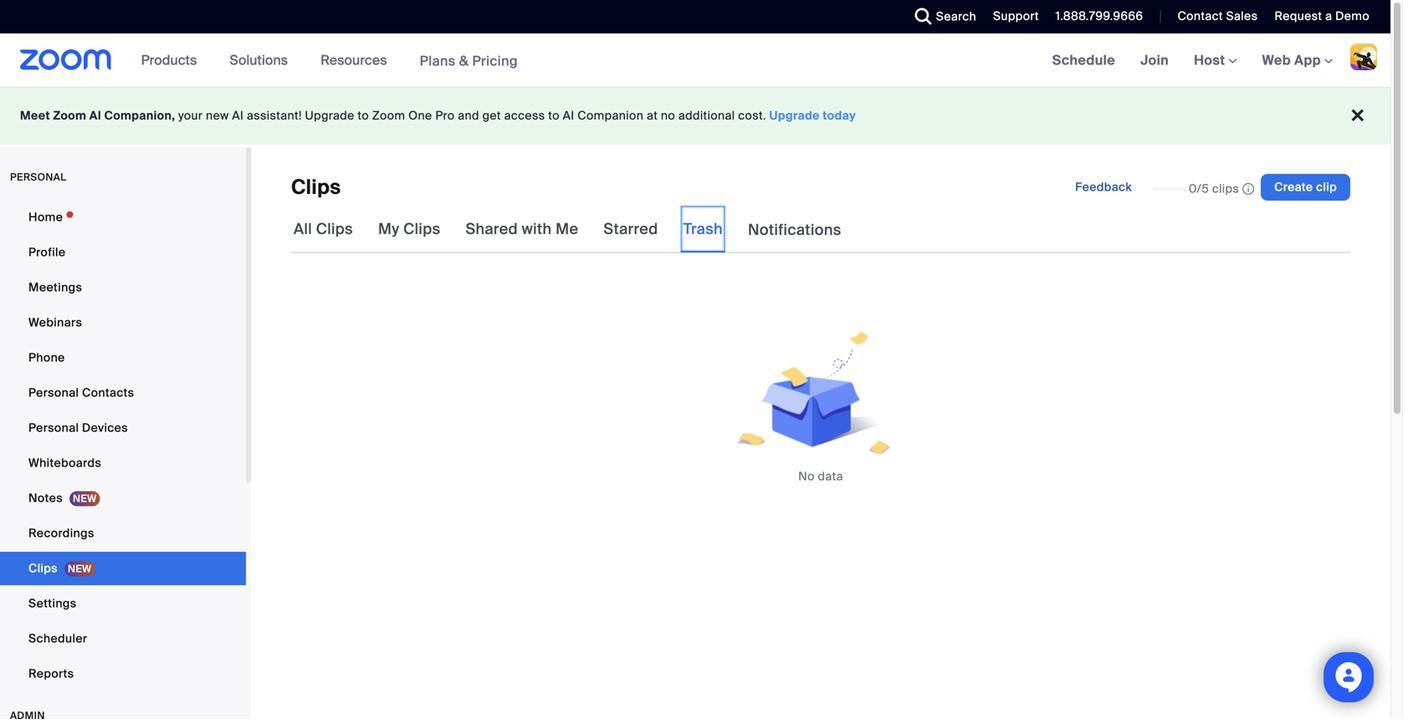 Task type: vqa. For each thing, say whether or not it's contained in the screenshot.
Request
yes



Task type: locate. For each thing, give the bounding box(es) containing it.
plans & pricing link
[[420, 52, 518, 70], [420, 52, 518, 70]]

app
[[1295, 51, 1322, 69]]

shared with me tab
[[463, 206, 581, 253]]

no data
[[799, 469, 844, 485]]

1 horizontal spatial to
[[549, 108, 560, 123]]

reports link
[[0, 658, 246, 692]]

2 horizontal spatial ai
[[563, 108, 575, 123]]

access
[[504, 108, 545, 123]]

personal
[[28, 386, 79, 401], [28, 421, 79, 436]]

webinars
[[28, 315, 82, 331]]

phone link
[[0, 342, 246, 375]]

personal devices link
[[0, 412, 246, 445]]

host button
[[1195, 51, 1238, 69]]

upgrade right cost.
[[770, 108, 820, 123]]

personal contacts link
[[0, 377, 246, 410]]

1 upgrade from the left
[[305, 108, 355, 123]]

schedule link
[[1040, 33, 1129, 87]]

request a demo link
[[1263, 0, 1391, 33], [1275, 8, 1370, 24]]

clips up settings
[[28, 561, 58, 577]]

home link
[[0, 201, 246, 234]]

0 vertical spatial personal
[[28, 386, 79, 401]]

ai left companion,
[[89, 108, 101, 123]]

schedule
[[1053, 51, 1116, 69]]

personal for personal contacts
[[28, 386, 79, 401]]

clips
[[291, 175, 341, 201], [316, 220, 353, 239], [404, 220, 441, 239], [28, 561, 58, 577]]

home
[[28, 210, 63, 225]]

sales
[[1227, 8, 1259, 24]]

shared with me
[[466, 220, 579, 239]]

join link
[[1129, 33, 1182, 87]]

clips right my
[[404, 220, 441, 239]]

products button
[[141, 33, 205, 87]]

clips right all
[[316, 220, 353, 239]]

your
[[178, 108, 203, 123]]

personal
[[10, 171, 67, 184]]

zoom left one
[[372, 108, 406, 123]]

personal devices
[[28, 421, 128, 436]]

banner containing products
[[0, 33, 1391, 88]]

2 zoom from the left
[[372, 108, 406, 123]]

support link
[[981, 0, 1044, 33], [994, 8, 1040, 24]]

&
[[459, 52, 469, 70]]

reports
[[28, 667, 74, 682]]

to
[[358, 108, 369, 123], [549, 108, 560, 123]]

contact sales
[[1178, 8, 1259, 24]]

zoom right "meet"
[[53, 108, 86, 123]]

support
[[994, 8, 1040, 24]]

1.888.799.9666
[[1056, 8, 1144, 24]]

feedback
[[1076, 180, 1133, 195]]

personal up whiteboards
[[28, 421, 79, 436]]

2 personal from the top
[[28, 421, 79, 436]]

me
[[556, 220, 579, 239]]

plans
[[420, 52, 456, 70]]

upgrade
[[305, 108, 355, 123], [770, 108, 820, 123]]

clips inside personal menu menu
[[28, 561, 58, 577]]

1 zoom from the left
[[53, 108, 86, 123]]

web
[[1263, 51, 1292, 69]]

0 horizontal spatial to
[[358, 108, 369, 123]]

create clip
[[1275, 180, 1338, 195]]

zoom
[[53, 108, 86, 123], [372, 108, 406, 123]]

0/5 clips application
[[1153, 181, 1255, 197]]

1 horizontal spatial ai
[[232, 108, 244, 123]]

1.888.799.9666 button
[[1044, 0, 1148, 33], [1056, 8, 1144, 24]]

0 horizontal spatial zoom
[[53, 108, 86, 123]]

ai left companion
[[563, 108, 575, 123]]

personal inside "link"
[[28, 386, 79, 401]]

0/5 clips
[[1190, 181, 1240, 197]]

personal menu menu
[[0, 201, 246, 693]]

today
[[823, 108, 856, 123]]

ai
[[89, 108, 101, 123], [232, 108, 244, 123], [563, 108, 575, 123]]

personal down phone
[[28, 386, 79, 401]]

1 horizontal spatial zoom
[[372, 108, 406, 123]]

to down resources dropdown button
[[358, 108, 369, 123]]

1 vertical spatial personal
[[28, 421, 79, 436]]

no
[[799, 469, 815, 485]]

my clips
[[378, 220, 441, 239]]

meet
[[20, 108, 50, 123]]

whiteboards
[[28, 456, 101, 471]]

personal contacts
[[28, 386, 134, 401]]

ai right 'new'
[[232, 108, 244, 123]]

companion,
[[104, 108, 175, 123]]

recordings link
[[0, 517, 246, 551]]

all
[[294, 220, 312, 239]]

personal for personal devices
[[28, 421, 79, 436]]

3 ai from the left
[[563, 108, 575, 123]]

0 horizontal spatial ai
[[89, 108, 101, 123]]

1 personal from the top
[[28, 386, 79, 401]]

upgrade down product information navigation
[[305, 108, 355, 123]]

meetings link
[[0, 271, 246, 305]]

banner
[[0, 33, 1391, 88]]

1 horizontal spatial upgrade
[[770, 108, 820, 123]]

plans & pricing
[[420, 52, 518, 70]]

feedback button
[[1062, 174, 1146, 201]]

to right access
[[549, 108, 560, 123]]

settings
[[28, 596, 77, 612]]

0 horizontal spatial upgrade
[[305, 108, 355, 123]]



Task type: describe. For each thing, give the bounding box(es) containing it.
meet zoom ai companion, your new ai assistant! upgrade to zoom one pro and get access to ai companion at no additional cost. upgrade today
[[20, 108, 856, 123]]

cost.
[[739, 108, 767, 123]]

2 upgrade from the left
[[770, 108, 820, 123]]

profile link
[[0, 236, 246, 270]]

additional
[[679, 108, 735, 123]]

no
[[661, 108, 676, 123]]

shared
[[466, 220, 518, 239]]

my
[[378, 220, 400, 239]]

profile picture image
[[1351, 44, 1378, 70]]

trash tab
[[681, 206, 726, 253]]

solutions button
[[230, 33, 296, 87]]

join
[[1141, 51, 1170, 69]]

settings link
[[0, 588, 246, 621]]

tabs of clips tab list
[[291, 206, 844, 254]]

host
[[1195, 51, 1229, 69]]

solutions
[[230, 51, 288, 69]]

product information navigation
[[129, 33, 531, 88]]

data
[[818, 469, 844, 485]]

webinars link
[[0, 306, 246, 340]]

at
[[647, 108, 658, 123]]

scheduler link
[[0, 623, 246, 656]]

a
[[1326, 8, 1333, 24]]

recordings
[[28, 526, 94, 542]]

notes
[[28, 491, 63, 506]]

starred
[[604, 220, 658, 239]]

one
[[409, 108, 432, 123]]

my clips tab
[[376, 206, 443, 253]]

assistant!
[[247, 108, 302, 123]]

meetings
[[28, 280, 82, 296]]

meetings navigation
[[1040, 33, 1391, 88]]

get
[[483, 108, 501, 123]]

scheduler
[[28, 632, 87, 647]]

web app
[[1263, 51, 1322, 69]]

notifications
[[748, 221, 842, 240]]

1 ai from the left
[[89, 108, 101, 123]]

2 to from the left
[[549, 108, 560, 123]]

clips link
[[0, 553, 246, 586]]

search button
[[903, 0, 981, 33]]

request
[[1275, 8, 1323, 24]]

demo
[[1336, 8, 1370, 24]]

pricing
[[473, 52, 518, 70]]

all clips tab
[[291, 206, 356, 253]]

contact
[[1178, 8, 1224, 24]]

clips up all clips at the left of page
[[291, 175, 341, 201]]

devices
[[82, 421, 128, 436]]

request a demo
[[1275, 8, 1370, 24]]

zoom logo image
[[20, 49, 112, 70]]

all clips
[[294, 220, 353, 239]]

with
[[522, 220, 552, 239]]

clips
[[1213, 181, 1240, 197]]

trash
[[684, 220, 723, 239]]

profile
[[28, 245, 66, 260]]

and
[[458, 108, 480, 123]]

starred tab
[[601, 206, 661, 253]]

notes link
[[0, 482, 246, 516]]

new
[[206, 108, 229, 123]]

web app button
[[1263, 51, 1334, 69]]

contacts
[[82, 386, 134, 401]]

create
[[1275, 180, 1314, 195]]

phone
[[28, 350, 65, 366]]

whiteboards link
[[0, 447, 246, 481]]

create clip button
[[1262, 174, 1351, 201]]

upgrade today link
[[770, 108, 856, 123]]

resources button
[[321, 33, 395, 87]]

resources
[[321, 51, 387, 69]]

2 ai from the left
[[232, 108, 244, 123]]

meet zoom ai companion, footer
[[0, 87, 1391, 145]]

1 to from the left
[[358, 108, 369, 123]]

search
[[937, 9, 977, 24]]

0/5
[[1190, 181, 1210, 197]]

pro
[[436, 108, 455, 123]]

companion
[[578, 108, 644, 123]]

clip
[[1317, 180, 1338, 195]]

products
[[141, 51, 197, 69]]



